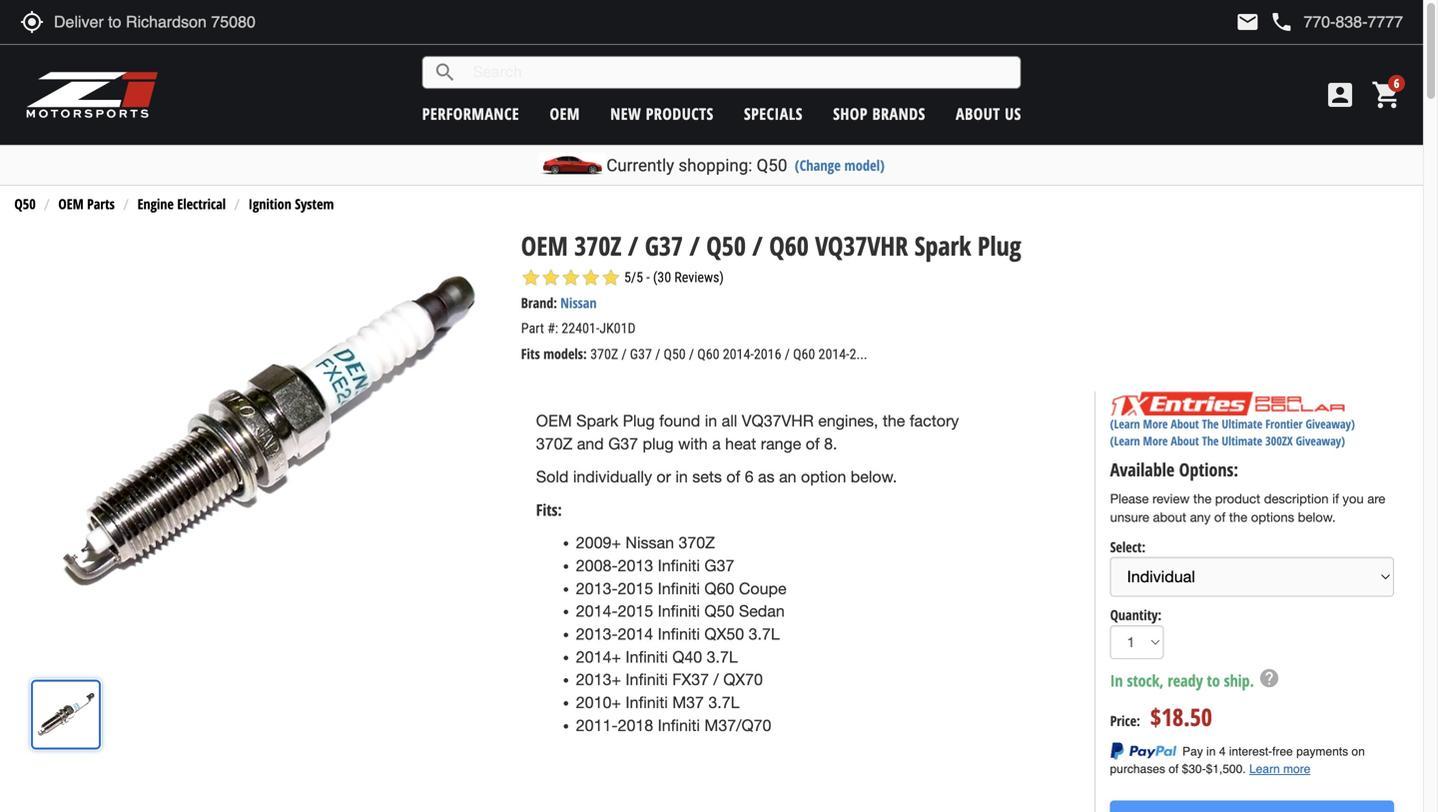 Task type: locate. For each thing, give the bounding box(es) containing it.
shopping:
[[679, 155, 753, 175]]

2013- down 2008-
[[576, 579, 618, 598]]

0 vertical spatial (learn
[[1110, 416, 1140, 432]]

2 vertical spatial 370z
[[679, 534, 715, 552]]

giveaway) down frontier
[[1296, 433, 1346, 449]]

of right any
[[1215, 510, 1226, 525]]

0 vertical spatial 2015
[[618, 579, 654, 598]]

1 horizontal spatial plug
[[978, 228, 1022, 263]]

1 horizontal spatial spark
[[915, 228, 972, 263]]

1 vertical spatial the
[[1202, 433, 1219, 449]]

g37 up the qx50
[[705, 556, 735, 575]]

phone
[[1270, 10, 1294, 34]]

8.
[[824, 435, 838, 453]]

shop brands link
[[833, 103, 926, 124]]

options:
[[1179, 457, 1239, 482]]

/
[[628, 228, 639, 263], [690, 228, 700, 263], [753, 228, 763, 263], [622, 346, 627, 363], [655, 346, 661, 363], [689, 346, 694, 363], [785, 346, 790, 363], [714, 671, 719, 689]]

product
[[1216, 491, 1261, 507]]

qx70
[[723, 671, 763, 689]]

0 vertical spatial the
[[1194, 491, 1212, 507]]

2 the from the top
[[1202, 433, 1219, 449]]

1 vertical spatial vq37vhr
[[742, 412, 814, 430]]

1 vertical spatial about
[[1171, 416, 1199, 432]]

giveaway) right frontier
[[1306, 416, 1355, 432]]

the down product
[[1230, 510, 1248, 525]]

us
[[1005, 103, 1022, 124]]

of left 8.
[[806, 435, 820, 453]]

0 horizontal spatial of
[[727, 467, 740, 486]]

0 vertical spatial ultimate
[[1222, 416, 1263, 432]]

0 horizontal spatial below.
[[851, 467, 897, 486]]

about left us
[[956, 103, 1001, 124]]

system
[[295, 194, 334, 213]]

of left the 6
[[727, 467, 740, 486]]

oem inside oem 370z / g37 / q50 / q60 vq37vhr spark plug star star star star star 5/5 - (30 reviews) brand: nissan part #: 22401-jk01d fits models: 370z / g37 / q50 / q60 2014-2016 / q60 2014-2...
[[521, 228, 568, 263]]

0 horizontal spatial vq37vhr
[[742, 412, 814, 430]]

you
[[1343, 491, 1364, 507]]

new
[[611, 103, 642, 124]]

the down (learn more about the ultimate frontier giveaway) link
[[1202, 433, 1219, 449]]

0 vertical spatial below.
[[851, 467, 897, 486]]

2009+ nissan 370z 2008-2013 infiniti g37 2013-2015 infiniti q60 coupe 2014-2015 infiniti q50 sedan 2013-2014 infiniti qx50 3.7l 2014+ infiniti q40 3.7l 2013+ infiniti fx37 / qx70 2010+ infiniti m37 3.7l 2011-2018 infiniti m37/q70
[[576, 534, 787, 735]]

2010+
[[576, 693, 621, 712]]

1 2013- from the top
[[576, 579, 618, 598]]

the up any
[[1194, 491, 1212, 507]]

#:
[[548, 320, 558, 337]]

370z down the jk01d at the top left of the page
[[591, 346, 619, 363]]

1 horizontal spatial vq37vhr
[[815, 228, 908, 263]]

about up options:
[[1171, 433, 1199, 449]]

below. down if
[[1298, 510, 1336, 525]]

1 vertical spatial giveaway)
[[1296, 433, 1346, 449]]

oem parts link
[[58, 194, 115, 213]]

ignition system link
[[249, 194, 334, 213]]

2014- up 2014
[[576, 602, 618, 621]]

1 vertical spatial more
[[1143, 433, 1168, 449]]

oem up brand:
[[521, 228, 568, 263]]

1 vertical spatial plug
[[623, 412, 655, 430]]

370z down sets
[[679, 534, 715, 552]]

0 vertical spatial plug
[[978, 228, 1022, 263]]

price: $18.50
[[1110, 701, 1213, 733]]

0 horizontal spatial nissan
[[561, 293, 597, 312]]

oem for 370z
[[521, 228, 568, 263]]

brands
[[873, 103, 926, 124]]

about up (learn more about the ultimate 300zx giveaway) "link"
[[1171, 416, 1199, 432]]

an
[[779, 467, 797, 486]]

2015 up 2014
[[618, 602, 654, 621]]

q60 left coupe
[[705, 579, 735, 598]]

g37 down the jk01d at the top left of the page
[[630, 346, 652, 363]]

0 vertical spatial giveaway)
[[1306, 416, 1355, 432]]

fits:
[[536, 499, 562, 520]]

2 star from the left
[[541, 268, 561, 288]]

2015
[[618, 579, 654, 598], [618, 602, 654, 621]]

1 horizontal spatial below.
[[1298, 510, 1336, 525]]

0 horizontal spatial plug
[[623, 412, 655, 430]]

g37 inside 2009+ nissan 370z 2008-2013 infiniti g37 2013-2015 infiniti q60 coupe 2014-2015 infiniti q50 sedan 2013-2014 infiniti qx50 3.7l 2014+ infiniti q40 3.7l 2013+ infiniti fx37 / qx70 2010+ infiniti m37 3.7l 2011-2018 infiniti m37/q70
[[705, 556, 735, 575]]

3.7l down the qx50
[[707, 648, 738, 666]]

oem up sold
[[536, 412, 572, 430]]

(change
[[795, 155, 841, 175]]

0 horizontal spatial 2014-
[[576, 602, 618, 621]]

in right or
[[676, 467, 688, 486]]

1 horizontal spatial 2014-
[[723, 346, 754, 363]]

2 vertical spatial of
[[1215, 510, 1226, 525]]

of
[[806, 435, 820, 453], [727, 467, 740, 486], [1215, 510, 1226, 525]]

370z up nissan link
[[575, 228, 622, 263]]

below. right the 'option'
[[851, 467, 897, 486]]

ready
[[1168, 670, 1203, 691]]

jk01d
[[600, 320, 636, 337]]

2 vertical spatial 3.7l
[[709, 693, 740, 712]]

engines, the
[[818, 412, 905, 430]]

0 horizontal spatial in
[[676, 467, 688, 486]]

0 horizontal spatial the
[[1194, 491, 1212, 507]]

oem for parts
[[58, 194, 84, 213]]

2 2013- from the top
[[576, 625, 618, 643]]

nissan up 2013
[[626, 534, 674, 552]]

0 vertical spatial the
[[1202, 416, 1219, 432]]

1 horizontal spatial of
[[806, 435, 820, 453]]

oem inside oem spark plug found in all vq37vhr engines, the factory 370z and g37 plug with a heat range of 8.
[[536, 412, 572, 430]]

new products link
[[611, 103, 714, 124]]

1 vertical spatial (learn
[[1110, 433, 1140, 449]]

300zx
[[1266, 433, 1293, 449]]

1 vertical spatial 2015
[[618, 602, 654, 621]]

option
[[801, 467, 846, 486]]

3.7l
[[749, 625, 780, 643], [707, 648, 738, 666], [709, 693, 740, 712]]

2014- right 2016
[[819, 346, 850, 363]]

2014-
[[723, 346, 754, 363], [819, 346, 850, 363], [576, 602, 618, 621]]

(change model) link
[[795, 155, 885, 175]]

2 vertical spatial g37
[[705, 556, 735, 575]]

plug inside oem spark plug found in all vq37vhr engines, the factory 370z and g37 plug with a heat range of 8.
[[623, 412, 655, 430]]

with a
[[678, 435, 721, 453]]

2008-
[[576, 556, 618, 575]]

oem 370z / g37 / q50 / q60 vq37vhr spark plug star star star star star 5/5 - (30 reviews) brand: nissan part #: 22401-jk01d fits models: 370z / g37 / q50 / q60 2014-2016 / q60 2014-2...
[[521, 228, 1022, 363]]

q60
[[769, 228, 809, 263], [698, 346, 720, 363], [793, 346, 815, 363], [705, 579, 735, 598]]

0 vertical spatial spark
[[915, 228, 972, 263]]

options
[[1251, 510, 1295, 525]]

2016
[[754, 346, 782, 363]]

vq37vhr up range
[[742, 412, 814, 430]]

g37
[[645, 228, 683, 263], [630, 346, 652, 363], [705, 556, 735, 575]]

0 vertical spatial of
[[806, 435, 820, 453]]

about
[[956, 103, 1001, 124], [1171, 416, 1199, 432], [1171, 433, 1199, 449]]

370z inside 2009+ nissan 370z 2008-2013 infiniti g37 2013-2015 infiniti q60 coupe 2014-2015 infiniti q50 sedan 2013-2014 infiniti qx50 3.7l 2014+ infiniti q40 3.7l 2013+ infiniti fx37 / qx70 2010+ infiniti m37 3.7l 2011-2018 infiniti m37/q70
[[679, 534, 715, 552]]

the
[[1194, 491, 1212, 507], [1230, 510, 1248, 525]]

specials
[[744, 103, 803, 124]]

account_box link
[[1320, 79, 1362, 111]]

1 vertical spatial g37
[[630, 346, 652, 363]]

6
[[745, 467, 754, 486]]

unsure
[[1110, 510, 1150, 525]]

1 the from the top
[[1202, 416, 1219, 432]]

1 vertical spatial nissan
[[626, 534, 674, 552]]

in
[[705, 412, 717, 430], [676, 467, 688, 486]]

2014
[[618, 625, 654, 643]]

q60 left 2016
[[698, 346, 720, 363]]

2014- up all
[[723, 346, 754, 363]]

1 vertical spatial 2013-
[[576, 625, 618, 643]]

2014- inside 2009+ nissan 370z 2008-2013 infiniti g37 2013-2015 infiniti q60 coupe 2014-2015 infiniti q50 sedan 2013-2014 infiniti qx50 3.7l 2014+ infiniti q40 3.7l 2013+ infiniti fx37 / qx70 2010+ infiniti m37 3.7l 2011-2018 infiniti m37/q70
[[576, 602, 618, 621]]

shopping_cart link
[[1367, 79, 1404, 111]]

1 vertical spatial spark
[[577, 412, 619, 430]]

products
[[646, 103, 714, 124]]

q50 up the qx50
[[705, 602, 735, 621]]

(learn
[[1110, 416, 1140, 432], [1110, 433, 1140, 449]]

in inside oem spark plug found in all vq37vhr engines, the factory 370z and g37 plug with a heat range of 8.
[[705, 412, 717, 430]]

oem spark plug found in all vq37vhr engines, the factory 370z and g37 plug with a heat range of 8.
[[536, 412, 959, 453]]

oem
[[550, 103, 580, 124], [58, 194, 84, 213], [521, 228, 568, 263], [536, 412, 572, 430]]

1 vertical spatial ultimate
[[1222, 433, 1263, 449]]

brand:
[[521, 293, 557, 312]]

currently
[[607, 155, 674, 175]]

2013-
[[576, 579, 618, 598], [576, 625, 618, 643]]

0 vertical spatial more
[[1143, 416, 1168, 432]]

range
[[761, 435, 802, 453]]

plug
[[978, 228, 1022, 263], [623, 412, 655, 430]]

specials link
[[744, 103, 803, 124]]

plug inside oem 370z / g37 / q50 / q60 vq37vhr spark plug star star star star star 5/5 - (30 reviews) brand: nissan part #: 22401-jk01d fits models: 370z / g37 / q50 / q60 2014-2016 / q60 2014-2...
[[978, 228, 1022, 263]]

2 horizontal spatial of
[[1215, 510, 1226, 525]]

1 horizontal spatial nissan
[[626, 534, 674, 552]]

0 vertical spatial nissan
[[561, 293, 597, 312]]

ultimate up (learn more about the ultimate 300zx giveaway) "link"
[[1222, 416, 1263, 432]]

the up (learn more about the ultimate 300zx giveaway) "link"
[[1202, 416, 1219, 432]]

Search search field
[[457, 57, 1021, 88]]

0 vertical spatial g37
[[645, 228, 683, 263]]

engine electrical link
[[137, 194, 226, 213]]

0 vertical spatial vq37vhr
[[815, 228, 908, 263]]

2 ultimate from the top
[[1222, 433, 1263, 449]]

z1 motorsports logo image
[[25, 70, 159, 120]]

in left all
[[705, 412, 717, 430]]

3.7l down sedan
[[749, 625, 780, 643]]

0 horizontal spatial spark
[[577, 412, 619, 430]]

ignition system
[[249, 194, 334, 213]]

1 horizontal spatial the
[[1230, 510, 1248, 525]]

3.7l up m37/q70
[[709, 693, 740, 712]]

1 vertical spatial below.
[[1298, 510, 1336, 525]]

1 2015 from the top
[[618, 579, 654, 598]]

1 horizontal spatial in
[[705, 412, 717, 430]]

qx50
[[705, 625, 744, 643]]

g37 up 5/5 -
[[645, 228, 683, 263]]

0 vertical spatial in
[[705, 412, 717, 430]]

nissan up 22401- at the left
[[561, 293, 597, 312]]

description
[[1264, 491, 1329, 507]]

2013- up 2014+ on the left
[[576, 625, 618, 643]]

shop
[[833, 103, 868, 124]]

vq37vhr down model)
[[815, 228, 908, 263]]

2015 down 2013
[[618, 579, 654, 598]]

ultimate down (learn more about the ultimate frontier giveaway) link
[[1222, 433, 1263, 449]]

0 vertical spatial 2013-
[[576, 579, 618, 598]]

more
[[1143, 416, 1168, 432], [1143, 433, 1168, 449]]

mail
[[1236, 10, 1260, 34]]

stock,
[[1127, 670, 1164, 691]]

2013+
[[576, 671, 621, 689]]

sold
[[536, 467, 569, 486]]

factory
[[910, 412, 959, 430]]

2 horizontal spatial 2014-
[[819, 346, 850, 363]]

oem left parts
[[58, 194, 84, 213]]



Task type: vqa. For each thing, say whether or not it's contained in the screenshot.
bottommost Y50
no



Task type: describe. For each thing, give the bounding box(es) containing it.
part
[[521, 320, 544, 337]]

sedan
[[739, 602, 785, 621]]

electrical
[[177, 194, 226, 213]]

as
[[758, 467, 775, 486]]

(learn more about the ultimate frontier giveaway) (learn more about the ultimate 300zx giveaway) available options: please review the product description if you are unsure about any of the options below.
[[1110, 416, 1386, 525]]

about us
[[956, 103, 1022, 124]]

about us link
[[956, 103, 1022, 124]]

1 vertical spatial 3.7l
[[707, 648, 738, 666]]

5 star from the left
[[601, 268, 621, 288]]

shop brands
[[833, 103, 926, 124]]

2011-
[[576, 716, 618, 735]]

new products
[[611, 103, 714, 124]]

1 vertical spatial in
[[676, 467, 688, 486]]

/ inside 2009+ nissan 370z 2008-2013 infiniti g37 2013-2015 infiniti q60 coupe 2014-2015 infiniti q50 sedan 2013-2014 infiniti qx50 3.7l 2014+ infiniti q40 3.7l 2013+ infiniti fx37 / qx70 2010+ infiniti m37 3.7l 2011-2018 infiniti m37/q70
[[714, 671, 719, 689]]

2014+
[[576, 648, 621, 666]]

quantity:
[[1110, 605, 1162, 624]]

5/5 -
[[624, 269, 650, 286]]

available
[[1110, 457, 1175, 482]]

2018
[[618, 716, 654, 735]]

are
[[1368, 491, 1386, 507]]

vq37vhr inside oem 370z / g37 / q50 / q60 vq37vhr spark plug star star star star star 5/5 - (30 reviews) brand: nissan part #: 22401-jk01d fits models: 370z / g37 / q50 / q60 2014-2016 / q60 2014-2...
[[815, 228, 908, 263]]

0 vertical spatial 3.7l
[[749, 625, 780, 643]]

about
[[1153, 510, 1187, 525]]

q60 right 2016
[[793, 346, 815, 363]]

sold individually or in sets of 6 as an option below.
[[536, 467, 902, 486]]

please
[[1110, 491, 1149, 507]]

2 (learn from the top
[[1110, 433, 1140, 449]]

q50 up found
[[664, 346, 686, 363]]

2009+
[[576, 534, 621, 552]]

oem parts
[[58, 194, 115, 213]]

vq37vhr inside oem spark plug found in all vq37vhr engines, the factory 370z and g37 plug with a heat range of 8.
[[742, 412, 814, 430]]

2...
[[850, 346, 868, 363]]

q50 inside 2009+ nissan 370z 2008-2013 infiniti g37 2013-2015 infiniti q60 coupe 2014-2015 infiniti q50 sedan 2013-2014 infiniti qx50 3.7l 2014+ infiniti q40 3.7l 2013+ infiniti fx37 / qx70 2010+ infiniti m37 3.7l 2011-2018 infiniti m37/q70
[[705, 602, 735, 621]]

370z and g37 plug
[[536, 435, 674, 453]]

1 (learn from the top
[[1110, 416, 1140, 432]]

4 star from the left
[[581, 268, 601, 288]]

nissan inside oem 370z / g37 / q50 / q60 vq37vhr spark plug star star star star star 5/5 - (30 reviews) brand: nissan part #: 22401-jk01d fits models: 370z / g37 / q50 / q60 2014-2016 / q60 2014-2...
[[561, 293, 597, 312]]

found
[[659, 412, 701, 430]]

oem link
[[550, 103, 580, 124]]

1 vertical spatial of
[[727, 467, 740, 486]]

0 vertical spatial 370z
[[575, 228, 622, 263]]

price:
[[1110, 711, 1141, 730]]

1 star from the left
[[521, 268, 541, 288]]

any
[[1190, 510, 1211, 525]]

or
[[657, 467, 671, 486]]

q60 inside 2009+ nissan 370z 2008-2013 infiniti g37 2013-2015 infiniti q60 coupe 2014-2015 infiniti q50 sedan 2013-2014 infiniti qx50 3.7l 2014+ infiniti q40 3.7l 2013+ infiniti fx37 / qx70 2010+ infiniti m37 3.7l 2011-2018 infiniti m37/q70
[[705, 579, 735, 598]]

m37/q70
[[705, 716, 772, 735]]

(learn more about the ultimate 300zx giveaway) link
[[1110, 433, 1346, 449]]

spark inside oem 370z / g37 / q50 / q60 vq37vhr spark plug star star star star star 5/5 - (30 reviews) brand: nissan part #: 22401-jk01d fits models: 370z / g37 / q50 / q60 2014-2016 / q60 2014-2...
[[915, 228, 972, 263]]

22401-
[[562, 320, 600, 337]]

currently shopping: q50 (change model)
[[607, 155, 885, 175]]

spark inside oem spark plug found in all vq37vhr engines, the factory 370z and g37 plug with a heat range of 8.
[[577, 412, 619, 430]]

1 more from the top
[[1143, 416, 1168, 432]]

model)
[[845, 155, 885, 175]]

oem for spark
[[536, 412, 572, 430]]

0 vertical spatial about
[[956, 103, 1001, 124]]

models:
[[544, 344, 587, 363]]

in
[[1110, 670, 1123, 691]]

heat
[[725, 435, 757, 453]]

ignition
[[249, 194, 292, 213]]

engine electrical
[[137, 194, 226, 213]]

3 star from the left
[[561, 268, 581, 288]]

q50 left the (change
[[757, 155, 788, 175]]

my_location
[[20, 10, 44, 34]]

shopping_cart
[[1372, 79, 1404, 111]]

mail link
[[1236, 10, 1260, 34]]

phone link
[[1270, 10, 1404, 34]]

mail phone
[[1236, 10, 1294, 34]]

2 vertical spatial about
[[1171, 433, 1199, 449]]

1 vertical spatial 370z
[[591, 346, 619, 363]]

below. inside (learn more about the ultimate frontier giveaway) (learn more about the ultimate 300zx giveaway) available options: please review the product description if you are unsure about any of the options below.
[[1298, 510, 1336, 525]]

q60 down the (change
[[769, 228, 809, 263]]

help
[[1259, 667, 1281, 689]]

individually
[[573, 467, 652, 486]]

2 2015 from the top
[[618, 602, 654, 621]]

m37
[[673, 693, 704, 712]]

1 ultimate from the top
[[1222, 416, 1263, 432]]

q50 link
[[14, 194, 36, 213]]

1 vertical spatial the
[[1230, 510, 1248, 525]]

search
[[433, 60, 457, 84]]

$18.50
[[1151, 701, 1213, 733]]

nissan link
[[561, 293, 597, 312]]

performance
[[422, 103, 520, 124]]

in stock, ready to ship. help
[[1110, 667, 1281, 691]]

q40
[[673, 648, 702, 666]]

nissan inside 2009+ nissan 370z 2008-2013 infiniti g37 2013-2015 infiniti q60 coupe 2014-2015 infiniti q50 sedan 2013-2014 infiniti qx50 3.7l 2014+ infiniti q40 3.7l 2013+ infiniti fx37 / qx70 2010+ infiniti m37 3.7l 2011-2018 infiniti m37/q70
[[626, 534, 674, 552]]

oem left new
[[550, 103, 580, 124]]

q50 left oem parts link
[[14, 194, 36, 213]]

of inside oem spark plug found in all vq37vhr engines, the factory 370z and g37 plug with a heat range of 8.
[[806, 435, 820, 453]]

sets
[[693, 467, 722, 486]]

if
[[1333, 491, 1339, 507]]

2 more from the top
[[1143, 433, 1168, 449]]

of inside (learn more about the ultimate frontier giveaway) (learn more about the ultimate 300zx giveaway) available options: please review the product description if you are unsure about any of the options below.
[[1215, 510, 1226, 525]]

q50 down shopping:
[[707, 228, 746, 263]]

performance link
[[422, 103, 520, 124]]

2013
[[618, 556, 654, 575]]

account_box
[[1325, 79, 1357, 111]]

fits
[[521, 344, 540, 363]]

review
[[1153, 491, 1190, 507]]



